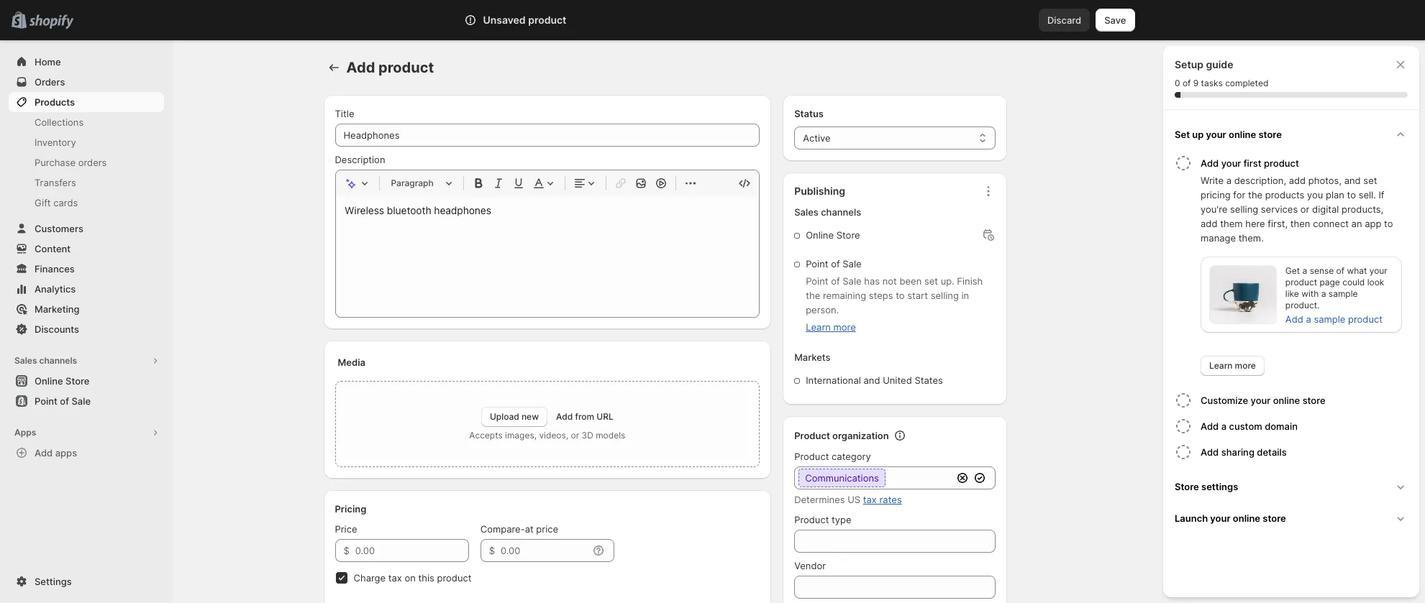 Task type: locate. For each thing, give the bounding box(es) containing it.
selling inside write a description, add photos, and set pricing for the products you plan to sell. if you're selling services or digital products, add them here first, then connect an app to manage them.
[[1231, 204, 1259, 215]]

write a description, add photos, and set pricing for the products you plan to sell. if you're selling services or digital products, add them here first, then connect an app to manage them.
[[1201, 175, 1394, 244]]

mark customize your online store as done image
[[1175, 392, 1192, 409]]

set inside point of sale has not been set up. finish the remaining steps to start selling in person. learn more
[[925, 276, 938, 287]]

1 horizontal spatial $
[[489, 545, 495, 557]]

mark add sharing details as done image
[[1175, 444, 1192, 461]]

product down product organization
[[795, 451, 829, 463]]

1 vertical spatial to
[[1385, 218, 1394, 230]]

0 horizontal spatial learn
[[806, 322, 831, 333]]

selling down up.
[[931, 290, 959, 302]]

online inside customize your online store button
[[1274, 395, 1301, 407]]

or up then
[[1301, 204, 1310, 215]]

1 vertical spatial learn more link
[[1201, 356, 1265, 376]]

1 horizontal spatial to
[[1348, 189, 1357, 201]]

channels down the discounts
[[39, 356, 77, 366]]

sharing
[[1222, 447, 1255, 458]]

sample down "could"
[[1329, 289, 1358, 299]]

0 horizontal spatial set
[[925, 276, 938, 287]]

0 vertical spatial point of sale
[[806, 258, 862, 270]]

store settings button
[[1169, 471, 1414, 503]]

add for add apps
[[35, 448, 53, 459]]

add from url
[[556, 412, 614, 422]]

add left 'apps'
[[35, 448, 53, 459]]

add down you're
[[1201, 218, 1218, 230]]

your for add your first product
[[1222, 158, 1242, 169]]

the inside point of sale has not been set up. finish the remaining steps to start selling in person. learn more
[[806, 290, 821, 302]]

1 vertical spatial product
[[795, 451, 829, 463]]

set
[[1364, 175, 1378, 186], [925, 276, 938, 287]]

online
[[806, 230, 834, 241], [35, 376, 63, 387]]

purchase orders
[[35, 157, 107, 168]]

to left sell. on the top right of the page
[[1348, 189, 1357, 201]]

learn up customize
[[1210, 361, 1233, 371]]

1 horizontal spatial online
[[806, 230, 834, 241]]

add a custom domain
[[1201, 421, 1298, 433]]

a for write a description, add photos, and set pricing for the products you plan to sell. if you're selling services or digital products, add them here first, then connect an app to manage them.
[[1227, 175, 1232, 186]]

of inside "get a sense of what your product page could look like with a sample product. add a sample product"
[[1337, 266, 1345, 276]]

0 vertical spatial sale
[[843, 258, 862, 270]]

your inside launch your online store button
[[1211, 513, 1231, 525]]

your up look
[[1370, 266, 1388, 276]]

or inside write a description, add photos, and set pricing for the products you plan to sell. if you're selling services or digital products, add them here first, then connect an app to manage them.
[[1301, 204, 1310, 215]]

states
[[915, 375, 943, 386]]

2 vertical spatial online
[[1233, 513, 1261, 525]]

your up add a custom domain
[[1251, 395, 1271, 407]]

learn inside add your first product element
[[1210, 361, 1233, 371]]

mark add a custom domain as done image
[[1175, 418, 1192, 435]]

0 horizontal spatial point of sale
[[35, 396, 91, 407]]

add up title
[[347, 59, 375, 76]]

tax left "on"
[[388, 573, 402, 584]]

orders
[[35, 76, 65, 88]]

and up sell. on the top right of the page
[[1345, 175, 1361, 186]]

organization
[[833, 430, 889, 442]]

1 vertical spatial point
[[806, 276, 829, 287]]

with
[[1302, 289, 1319, 299]]

set up sell. on the top right of the page
[[1364, 175, 1378, 186]]

online up point of sale link on the bottom of page
[[35, 376, 63, 387]]

point up person.
[[806, 276, 829, 287]]

2 vertical spatial point
[[35, 396, 57, 407]]

set up your online store button
[[1169, 119, 1414, 150]]

price
[[536, 524, 558, 535]]

online down settings
[[1233, 513, 1261, 525]]

tax right us
[[863, 494, 877, 506]]

learn more link
[[806, 322, 856, 333], [1201, 356, 1265, 376]]

0 horizontal spatial online
[[35, 376, 63, 387]]

0 horizontal spatial and
[[864, 375, 880, 386]]

your inside "get a sense of what your product page could look like with a sample product. add a sample product"
[[1370, 266, 1388, 276]]

2 horizontal spatial store
[[1175, 481, 1200, 493]]

online store up point of sale link on the bottom of page
[[35, 376, 90, 387]]

sales channels inside sales channels button
[[14, 356, 77, 366]]

1 vertical spatial and
[[864, 375, 880, 386]]

setup
[[1175, 58, 1204, 71]]

add for add product
[[347, 59, 375, 76]]

$ down compare-
[[489, 545, 495, 557]]

0 horizontal spatial the
[[806, 290, 821, 302]]

gift
[[35, 197, 51, 209]]

more down person.
[[834, 322, 856, 333]]

add for add from url
[[556, 412, 573, 422]]

2 vertical spatial store
[[1175, 481, 1200, 493]]

point of sale down online store link
[[35, 396, 91, 407]]

learn more link down person.
[[806, 322, 856, 333]]

from
[[575, 412, 595, 422]]

0 horizontal spatial sales
[[14, 356, 37, 366]]

your inside add your first product button
[[1222, 158, 1242, 169]]

0 horizontal spatial $
[[344, 545, 350, 557]]

connect
[[1313, 218, 1349, 230]]

add up write
[[1201, 158, 1219, 169]]

search button
[[504, 9, 922, 32]]

2 $ from the left
[[489, 545, 495, 557]]

online inside launch your online store button
[[1233, 513, 1261, 525]]

1 horizontal spatial more
[[1235, 361, 1256, 371]]

sample down product.
[[1314, 314, 1346, 325]]

learn down person.
[[806, 322, 831, 333]]

set for sell.
[[1364, 175, 1378, 186]]

selling inside point of sale has not been set up. finish the remaining steps to start selling in person. learn more
[[931, 290, 959, 302]]

or left 3d
[[571, 430, 579, 441]]

set
[[1175, 129, 1190, 140]]

discard
[[1048, 14, 1082, 26]]

more up customize your online store on the bottom right of the page
[[1235, 361, 1256, 371]]

0 horizontal spatial more
[[834, 322, 856, 333]]

product for product type
[[795, 515, 829, 526]]

2 product from the top
[[795, 451, 829, 463]]

online store button
[[0, 371, 173, 391]]

the
[[1249, 189, 1263, 201], [806, 290, 821, 302]]

online for customize your online store
[[1274, 395, 1301, 407]]

1 horizontal spatial add
[[1289, 175, 1306, 186]]

1 horizontal spatial learn
[[1210, 361, 1233, 371]]

sales channels down the discounts
[[14, 356, 77, 366]]

images,
[[505, 430, 537, 441]]

store down store settings "button"
[[1263, 513, 1287, 525]]

0 horizontal spatial or
[[571, 430, 579, 441]]

store settings
[[1175, 481, 1239, 493]]

online store down publishing
[[806, 230, 860, 241]]

Price text field
[[355, 540, 469, 563]]

category
[[832, 451, 871, 463]]

0 horizontal spatial online store
[[35, 376, 90, 387]]

0 vertical spatial learn
[[806, 322, 831, 333]]

0 vertical spatial tax
[[863, 494, 877, 506]]

2 vertical spatial sale
[[72, 396, 91, 407]]

0 vertical spatial set
[[1364, 175, 1378, 186]]

a right write
[[1227, 175, 1232, 186]]

and inside write a description, add photos, and set pricing for the products you plan to sell. if you're selling services or digital products, add them here first, then connect an app to manage them.
[[1345, 175, 1361, 186]]

1 vertical spatial store
[[1303, 395, 1326, 407]]

more
[[834, 322, 856, 333], [1235, 361, 1256, 371]]

upload new
[[490, 412, 539, 422]]

store up 'launch'
[[1175, 481, 1200, 493]]

write
[[1201, 175, 1224, 186]]

custom
[[1230, 421, 1263, 433]]

online store
[[806, 230, 860, 241], [35, 376, 90, 387]]

0 vertical spatial online
[[806, 230, 834, 241]]

$ down price
[[344, 545, 350, 557]]

sales down the discounts
[[14, 356, 37, 366]]

1 vertical spatial or
[[571, 430, 579, 441]]

point up remaining
[[806, 258, 829, 270]]

mark add your first product as done image
[[1175, 155, 1192, 172]]

purchase
[[35, 157, 76, 168]]

store inside store settings "button"
[[1175, 481, 1200, 493]]

online store inside button
[[35, 376, 90, 387]]

point up the apps
[[35, 396, 57, 407]]

to right app
[[1385, 218, 1394, 230]]

1 horizontal spatial point of sale
[[806, 258, 862, 270]]

orders
[[78, 157, 107, 168]]

product for product category
[[795, 451, 829, 463]]

the inside write a description, add photos, and set pricing for the products you plan to sell. if you're selling services or digital products, add them here first, then connect an app to manage them.
[[1249, 189, 1263, 201]]

learn more
[[1210, 361, 1256, 371]]

1 horizontal spatial and
[[1345, 175, 1361, 186]]

2 vertical spatial product
[[795, 515, 829, 526]]

product down determines
[[795, 515, 829, 526]]

1 vertical spatial selling
[[931, 290, 959, 302]]

this
[[418, 573, 435, 584]]

online store link
[[9, 371, 164, 391]]

add down product.
[[1286, 314, 1304, 325]]

apps button
[[9, 423, 164, 443]]

add left from
[[556, 412, 573, 422]]

1 vertical spatial learn
[[1210, 361, 1233, 371]]

1 horizontal spatial set
[[1364, 175, 1378, 186]]

Title text field
[[335, 124, 760, 147]]

0 vertical spatial more
[[834, 322, 856, 333]]

3 product from the top
[[795, 515, 829, 526]]

save
[[1105, 14, 1127, 26]]

app
[[1365, 218, 1382, 230]]

1 vertical spatial online
[[1274, 395, 1301, 407]]

add right mark add sharing details as done icon
[[1201, 447, 1219, 458]]

a
[[1227, 175, 1232, 186], [1303, 266, 1308, 276], [1322, 289, 1327, 299], [1306, 314, 1312, 325], [1222, 421, 1227, 433]]

your for customize your online store
[[1251, 395, 1271, 407]]

0 horizontal spatial selling
[[931, 290, 959, 302]]

selling down for
[[1231, 204, 1259, 215]]

add apps button
[[9, 443, 164, 463]]

add right mark add a custom domain as done icon
[[1201, 421, 1219, 433]]

1 horizontal spatial or
[[1301, 204, 1310, 215]]

first,
[[1268, 218, 1288, 230]]

sales channels
[[795, 207, 862, 218], [14, 356, 77, 366]]

selling
[[1231, 204, 1259, 215], [931, 290, 959, 302]]

0 vertical spatial store
[[1259, 129, 1282, 140]]

add sharing details button
[[1201, 440, 1414, 466]]

0 vertical spatial selling
[[1231, 204, 1259, 215]]

0 vertical spatial channels
[[821, 207, 862, 218]]

1 vertical spatial point of sale
[[35, 396, 91, 407]]

transfers
[[35, 177, 76, 189]]

store inside online store link
[[66, 376, 90, 387]]

0 horizontal spatial tax
[[388, 573, 402, 584]]

1 vertical spatial channels
[[39, 356, 77, 366]]

your left first
[[1222, 158, 1242, 169]]

your inside customize your online store button
[[1251, 395, 1271, 407]]

what
[[1347, 266, 1368, 276]]

add for add your first product
[[1201, 158, 1219, 169]]

store up first
[[1259, 129, 1282, 140]]

0 vertical spatial product
[[795, 430, 830, 442]]

videos,
[[539, 430, 569, 441]]

a inside write a description, add photos, and set pricing for the products you plan to sell. if you're selling services or digital products, add them here first, then connect an app to manage them.
[[1227, 175, 1232, 186]]

1 vertical spatial sales
[[14, 356, 37, 366]]

1 vertical spatial tax
[[388, 573, 402, 584]]

Vendor text field
[[795, 576, 996, 599]]

a inside button
[[1222, 421, 1227, 433]]

online up domain
[[1274, 395, 1301, 407]]

1 vertical spatial sales channels
[[14, 356, 77, 366]]

1 horizontal spatial online store
[[806, 230, 860, 241]]

an
[[1352, 218, 1363, 230]]

online for launch your online store
[[1233, 513, 1261, 525]]

a down product.
[[1306, 314, 1312, 325]]

1 horizontal spatial sales channels
[[795, 207, 862, 218]]

1 vertical spatial set
[[925, 276, 938, 287]]

or
[[1301, 204, 1310, 215], [571, 430, 579, 441]]

1 $ from the left
[[344, 545, 350, 557]]

store down sales channels button
[[66, 376, 90, 387]]

1 vertical spatial online store
[[35, 376, 90, 387]]

your for launch your online store
[[1211, 513, 1231, 525]]

add
[[1289, 175, 1306, 186], [1201, 218, 1218, 230]]

remaining
[[823, 290, 867, 302]]

set left up.
[[925, 276, 938, 287]]

store up add a custom domain button
[[1303, 395, 1326, 407]]

sales channels down publishing
[[795, 207, 862, 218]]

unsaved product
[[483, 14, 567, 26]]

0 horizontal spatial store
[[66, 376, 90, 387]]

0 vertical spatial store
[[837, 230, 860, 241]]

a left custom
[[1222, 421, 1227, 433]]

set inside write a description, add photos, and set pricing for the products you plan to sell. if you're selling services or digital products, add them here first, then connect an app to manage them.
[[1364, 175, 1378, 186]]

$ for compare-at price
[[489, 545, 495, 557]]

domain
[[1265, 421, 1298, 433]]

upload new button
[[481, 407, 548, 427]]

0 vertical spatial point
[[806, 258, 829, 270]]

determines us tax rates
[[795, 494, 902, 506]]

more inside point of sale has not been set up. finish the remaining steps to start selling in person. learn more
[[834, 322, 856, 333]]

finish
[[957, 276, 983, 287]]

your right up at the right top of the page
[[1207, 129, 1227, 140]]

add inside button
[[1201, 421, 1219, 433]]

channels inside button
[[39, 356, 77, 366]]

product up product category
[[795, 430, 830, 442]]

the up person.
[[806, 290, 821, 302]]

channels down publishing
[[821, 207, 862, 218]]

sample
[[1329, 289, 1358, 299], [1314, 314, 1346, 325]]

add your first product element
[[1172, 173, 1414, 376]]

1 horizontal spatial the
[[1249, 189, 1263, 201]]

0 horizontal spatial channels
[[39, 356, 77, 366]]

2 vertical spatial to
[[896, 290, 905, 302]]

sales
[[795, 207, 819, 218], [14, 356, 37, 366]]

0 horizontal spatial to
[[896, 290, 905, 302]]

products,
[[1342, 204, 1384, 215]]

1 horizontal spatial selling
[[1231, 204, 1259, 215]]

1 horizontal spatial learn more link
[[1201, 356, 1265, 376]]

to inside point of sale has not been set up. finish the remaining steps to start selling in person. learn more
[[896, 290, 905, 302]]

to left start
[[896, 290, 905, 302]]

a down the page in the top of the page
[[1322, 289, 1327, 299]]

point of sale up remaining
[[806, 258, 862, 270]]

get
[[1286, 266, 1301, 276]]

learn more link up customize
[[1201, 356, 1265, 376]]

1 vertical spatial add
[[1201, 218, 1218, 230]]

0 vertical spatial online
[[1229, 129, 1257, 140]]

sale
[[843, 258, 862, 270], [843, 276, 862, 287], [72, 396, 91, 407]]

the for remaining
[[806, 290, 821, 302]]

1 vertical spatial online
[[35, 376, 63, 387]]

product
[[795, 430, 830, 442], [795, 451, 829, 463], [795, 515, 829, 526]]

the for products
[[1249, 189, 1263, 201]]

1 product from the top
[[795, 430, 830, 442]]

at
[[525, 524, 534, 535]]

discounts
[[35, 324, 79, 335]]

1 vertical spatial store
[[66, 376, 90, 387]]

united
[[883, 375, 912, 386]]

add your first product
[[1201, 158, 1300, 169]]

1 vertical spatial the
[[806, 290, 821, 302]]

0 horizontal spatial sales channels
[[14, 356, 77, 366]]

first
[[1244, 158, 1262, 169]]

sales inside button
[[14, 356, 37, 366]]

products
[[35, 96, 75, 108]]

0 vertical spatial and
[[1345, 175, 1361, 186]]

0 vertical spatial or
[[1301, 204, 1310, 215]]

if
[[1379, 189, 1385, 201]]

charge
[[354, 573, 386, 584]]

rates
[[880, 494, 902, 506]]

to
[[1348, 189, 1357, 201], [1385, 218, 1394, 230], [896, 290, 905, 302]]

sales down publishing
[[795, 207, 819, 218]]

online up add your first product
[[1229, 129, 1257, 140]]

0 horizontal spatial add
[[1201, 218, 1218, 230]]

1 vertical spatial more
[[1235, 361, 1256, 371]]

1 vertical spatial sale
[[843, 276, 862, 287]]

online
[[1229, 129, 1257, 140], [1274, 395, 1301, 407], [1233, 513, 1261, 525]]

0 horizontal spatial learn more link
[[806, 322, 856, 333]]

store down publishing
[[837, 230, 860, 241]]

online down publishing
[[806, 230, 834, 241]]

add up the products
[[1289, 175, 1306, 186]]

a right get
[[1303, 266, 1308, 276]]

1 horizontal spatial sales
[[795, 207, 819, 218]]

paragraph button
[[385, 175, 457, 192]]

and left united
[[864, 375, 880, 386]]

the down the description,
[[1249, 189, 1263, 201]]

2 vertical spatial store
[[1263, 513, 1287, 525]]

your right 'launch'
[[1211, 513, 1231, 525]]

media
[[338, 357, 366, 368]]

add inside "get a sense of what your product page could look like with a sample product. add a sample product"
[[1286, 314, 1304, 325]]

0 vertical spatial the
[[1249, 189, 1263, 201]]



Task type: vqa. For each thing, say whether or not it's contained in the screenshot.
topmost THE
yes



Task type: describe. For each thing, give the bounding box(es) containing it.
unsaved
[[483, 14, 526, 26]]

add for add a custom domain
[[1201, 421, 1219, 433]]

analytics link
[[9, 279, 164, 299]]

product organization
[[795, 430, 889, 442]]

not
[[883, 276, 897, 287]]

discounts link
[[9, 320, 164, 340]]

shopify image
[[29, 15, 74, 29]]

add your first product button
[[1201, 150, 1414, 173]]

analytics
[[35, 284, 76, 295]]

home
[[35, 56, 61, 68]]

settings
[[35, 576, 72, 588]]

a for get a sense of what your product page could look like with a sample product. add a sample product
[[1303, 266, 1308, 276]]

customers link
[[9, 219, 164, 239]]

set for selling
[[925, 276, 938, 287]]

Product category text field
[[795, 467, 952, 490]]

store for customize your online store
[[1303, 395, 1326, 407]]

you're
[[1201, 204, 1228, 215]]

customize your online store button
[[1201, 388, 1414, 414]]

store for launch your online store
[[1263, 513, 1287, 525]]

customize
[[1201, 395, 1249, 407]]

for
[[1234, 189, 1246, 201]]

0
[[1175, 78, 1181, 89]]

description
[[335, 154, 385, 166]]

vendor
[[795, 561, 826, 572]]

compare-at price
[[481, 524, 558, 535]]

person.
[[806, 304, 839, 316]]

online inside set up your online store button
[[1229, 129, 1257, 140]]

could
[[1343, 277, 1365, 288]]

point of sale inside button
[[35, 396, 91, 407]]

marketing link
[[9, 299, 164, 320]]

add a sample product button
[[1277, 309, 1392, 330]]

services
[[1261, 204, 1298, 215]]

customize your online store
[[1201, 395, 1326, 407]]

$ for price
[[344, 545, 350, 557]]

add for add sharing details
[[1201, 447, 1219, 458]]

inventory
[[35, 137, 76, 148]]

start
[[908, 290, 928, 302]]

0 vertical spatial add
[[1289, 175, 1306, 186]]

Product type text field
[[795, 530, 996, 553]]

details
[[1257, 447, 1287, 458]]

settings
[[1202, 481, 1239, 493]]

1 vertical spatial sample
[[1314, 314, 1346, 325]]

on
[[405, 573, 416, 584]]

0 vertical spatial sales channels
[[795, 207, 862, 218]]

up.
[[941, 276, 955, 287]]

1 horizontal spatial store
[[837, 230, 860, 241]]

add a custom domain button
[[1201, 414, 1414, 440]]

product category
[[795, 451, 871, 463]]

point of sale button
[[0, 391, 173, 412]]

finances
[[35, 263, 75, 275]]

sell.
[[1359, 189, 1377, 201]]

content
[[35, 243, 71, 255]]

page
[[1320, 277, 1341, 288]]

inventory link
[[9, 132, 164, 153]]

0 of 9 tasks completed
[[1175, 78, 1269, 89]]

point of sale link
[[9, 391, 164, 412]]

3d
[[582, 430, 594, 441]]

status
[[795, 108, 824, 119]]

add apps
[[35, 448, 77, 459]]

then
[[1291, 218, 1311, 230]]

product.
[[1286, 300, 1320, 311]]

products
[[1266, 189, 1305, 201]]

upload
[[490, 412, 519, 422]]

marketing
[[35, 304, 80, 315]]

point inside button
[[35, 396, 57, 407]]

of inside button
[[60, 396, 69, 407]]

of inside point of sale has not been set up. finish the remaining steps to start selling in person. learn more
[[831, 276, 840, 287]]

0 vertical spatial to
[[1348, 189, 1357, 201]]

product inside button
[[1264, 158, 1300, 169]]

guide
[[1206, 58, 1234, 71]]

products link
[[9, 92, 164, 112]]

add product
[[347, 59, 434, 76]]

settings link
[[9, 572, 164, 592]]

your inside set up your online store button
[[1207, 129, 1227, 140]]

us
[[848, 494, 861, 506]]

online inside button
[[35, 376, 63, 387]]

like
[[1286, 289, 1300, 299]]

a for add a custom domain
[[1222, 421, 1227, 433]]

steps
[[869, 290, 893, 302]]

type
[[832, 515, 852, 526]]

plan
[[1326, 189, 1345, 201]]

0 vertical spatial sales
[[795, 207, 819, 218]]

apps
[[14, 427, 36, 438]]

description,
[[1235, 175, 1287, 186]]

0 vertical spatial sample
[[1329, 289, 1358, 299]]

url
[[597, 412, 614, 422]]

2 horizontal spatial to
[[1385, 218, 1394, 230]]

add from url button
[[556, 412, 614, 422]]

setup guide
[[1175, 58, 1234, 71]]

Compare-at price text field
[[501, 540, 589, 563]]

pricing
[[335, 504, 367, 515]]

point inside point of sale has not been set up. finish the remaining steps to start selling in person. learn more
[[806, 276, 829, 287]]

you
[[1308, 189, 1324, 201]]

sale inside point of sale has not been set up. finish the remaining steps to start selling in person. learn more
[[843, 276, 862, 287]]

launch your online store
[[1175, 513, 1287, 525]]

apps
[[55, 448, 77, 459]]

learn inside point of sale has not been set up. finish the remaining steps to start selling in person. learn more
[[806, 322, 831, 333]]

0 vertical spatial online store
[[806, 230, 860, 241]]

learn more link inside add your first product element
[[1201, 356, 1265, 376]]

customers
[[35, 223, 83, 235]]

compare-
[[481, 524, 525, 535]]

transfers link
[[9, 173, 164, 193]]

1 horizontal spatial channels
[[821, 207, 862, 218]]

purchase orders link
[[9, 153, 164, 173]]

1 horizontal spatial tax
[[863, 494, 877, 506]]

international
[[806, 375, 861, 386]]

product for product organization
[[795, 430, 830, 442]]

cards
[[53, 197, 78, 209]]

tasks
[[1202, 78, 1223, 89]]

gift cards
[[35, 197, 78, 209]]

determines
[[795, 494, 845, 506]]

sale inside button
[[72, 396, 91, 407]]

been
[[900, 276, 922, 287]]

more inside learn more link
[[1235, 361, 1256, 371]]

0 vertical spatial learn more link
[[806, 322, 856, 333]]

content link
[[9, 239, 164, 259]]

gift cards link
[[9, 193, 164, 213]]

setup guide dialog
[[1164, 46, 1420, 598]]

accepts images, videos, or 3d models
[[469, 430, 626, 441]]



